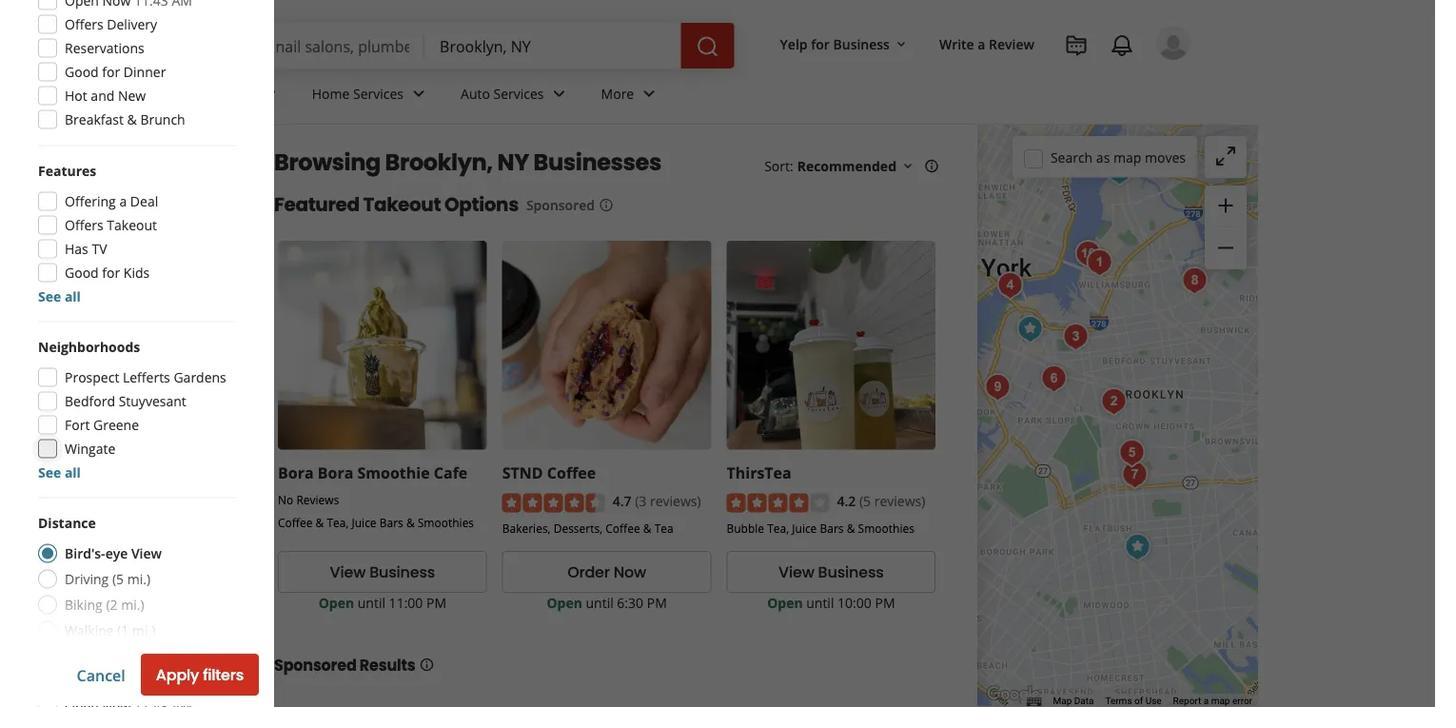 Task type: vqa. For each thing, say whether or not it's contained in the screenshot.
Tea,
yes



Task type: locate. For each thing, give the bounding box(es) containing it.
1 vertical spatial breakfast & brunch
[[65, 411, 185, 429]]

pm right 6:30
[[647, 594, 667, 612]]

a right write
[[978, 35, 986, 53]]

has tv
[[65, 240, 107, 258], [65, 541, 107, 559]]

juice down 4.2 star rating image
[[792, 520, 817, 536]]

0 vertical spatial and
[[91, 87, 115, 105]]

view business link
[[278, 551, 487, 593], [727, 551, 936, 593]]

1 vertical spatial sponsored
[[274, 654, 357, 676]]

view up open until 11:00 pm
[[330, 562, 366, 583]]

peter luger image
[[1081, 244, 1119, 282]]

bars down smoothie
[[379, 515, 403, 531]]

1 see all button from the top
[[38, 288, 81, 306]]

smoothies down cafe in the bottom of the page
[[418, 515, 474, 531]]

brunch up '$$$'
[[140, 111, 185, 129]]

1 prospect from the top
[[65, 369, 119, 387]]

tea, inside bora bora smoothie cafe no reviews coffee & tea, juice bars & smoothies
[[327, 515, 349, 531]]

&
[[127, 111, 137, 129], [127, 411, 137, 429], [316, 515, 324, 531], [406, 515, 415, 531], [643, 520, 652, 536], [847, 520, 855, 536]]

biking
[[65, 596, 103, 614]]

1 vertical spatial good for kids
[[65, 564, 150, 582]]

hot up fort
[[65, 387, 87, 405]]

juice down bora bora smoothie cafe link
[[352, 515, 376, 531]]

2 vertical spatial see all button
[[38, 588, 81, 606]]

auto services
[[461, 84, 544, 102]]

1 vertical spatial lefferts
[[123, 669, 170, 687]]

map for error
[[1211, 695, 1230, 707]]

moves
[[1145, 148, 1186, 166]]

1 vertical spatial features
[[38, 463, 96, 481]]

(5 inside 'option group'
[[112, 571, 124, 589]]

1 vertical spatial offers delivery
[[65, 316, 157, 334]]

tea, down 4.2 star rating image
[[767, 520, 789, 536]]

stnd coffee link
[[502, 462, 596, 483]]

0 vertical spatial (5
[[859, 492, 871, 510]]

see all for 2nd "see all" button from the bottom of the page
[[38, 464, 81, 482]]

featured
[[274, 191, 359, 218]]

24 chevron down v2 image
[[259, 82, 281, 105], [638, 82, 661, 105]]

2 horizontal spatial until
[[806, 594, 834, 612]]

all up walking
[[65, 588, 81, 606]]

reservations
[[65, 39, 144, 58], [65, 340, 144, 358]]

1 vertical spatial offering a deal
[[65, 493, 158, 511]]

as
[[1096, 148, 1110, 166]]

open until 11:00 pm
[[319, 594, 446, 612]]

1 new from the top
[[118, 87, 146, 105]]

1 offering from the top
[[65, 193, 116, 211]]

write a review link
[[932, 27, 1042, 61]]

2 all from the top
[[65, 464, 81, 482]]

evelina image
[[1057, 318, 1095, 356]]

1 vertical spatial good for dinner
[[65, 364, 166, 382]]

hot and new up filters
[[65, 87, 146, 105]]

0 vertical spatial see
[[38, 288, 61, 306]]

services for home services
[[353, 84, 404, 102]]

view business up open until 11:00 pm
[[330, 562, 435, 583]]

aska image
[[1069, 235, 1107, 273]]

a left $$$ button in the left top of the page
[[119, 193, 127, 211]]

1 vertical spatial prospect lefferts gardens
[[65, 669, 226, 687]]

view up open until 10:00 pm
[[779, 562, 814, 583]]

0 vertical spatial see all button
[[38, 288, 81, 306]]

2 prospect from the top
[[65, 669, 119, 687]]

1 hot from the top
[[65, 87, 87, 105]]

yelp for business
[[780, 35, 890, 53]]

deal up bird's-eye view
[[130, 493, 158, 511]]

view business link up open until 11:00 pm
[[278, 551, 487, 593]]

use
[[1146, 695, 1162, 707]]

breakfast down bedford
[[65, 411, 124, 429]]

tea
[[654, 520, 674, 536]]

1 until from the left
[[358, 594, 385, 612]]

open down order
[[547, 594, 582, 612]]

0 vertical spatial kids
[[124, 264, 150, 282]]

good for dinner
[[65, 63, 166, 81], [65, 364, 166, 382]]

0 horizontal spatial until
[[358, 594, 385, 612]]

(5 for mi.)
[[112, 571, 124, 589]]

pm for stnd coffee
[[647, 594, 667, 612]]

1 vertical spatial 16 info v2 image
[[599, 197, 614, 213]]

map for moves
[[1114, 148, 1142, 166]]

& left tea
[[643, 520, 652, 536]]

1 horizontal spatial 16 info v2 image
[[599, 197, 614, 213]]

0 horizontal spatial bora
[[278, 462, 314, 483]]

business up 11:00
[[369, 562, 435, 583]]

1 breakfast from the top
[[65, 111, 124, 129]]

1 vertical spatial hot and new
[[65, 387, 146, 405]]

suggested
[[38, 262, 106, 280]]

has tv up suggested
[[65, 240, 107, 258]]

error
[[1232, 695, 1253, 707]]

1 horizontal spatial view
[[330, 562, 366, 583]]

zoom in image
[[1214, 194, 1237, 217]]

see all down wingate
[[38, 464, 81, 482]]

features for first "see all" button from the bottom of the page
[[38, 463, 96, 481]]

prospect down within
[[65, 669, 119, 687]]

takeout
[[363, 191, 441, 218], [107, 217, 157, 235], [107, 517, 157, 535]]

2 horizontal spatial coffee
[[606, 520, 640, 536]]

1 features from the top
[[38, 162, 96, 180]]

kids down the eye
[[124, 564, 150, 582]]

bars inside bora bora smoothie cafe no reviews coffee & tea, juice bars & smoothies
[[379, 515, 403, 531]]

for inside yelp for business button
[[811, 35, 830, 53]]

coffee down no
[[278, 515, 313, 531]]

1 view business link from the left
[[278, 551, 487, 593]]

24 chevron down v2 image right auto services
[[548, 82, 571, 105]]

2 until from the left
[[586, 594, 614, 612]]

takeout up the eye
[[107, 517, 157, 535]]

1 has tv from the top
[[65, 240, 107, 258]]

projects image
[[1065, 34, 1088, 57]]

1 vertical spatial mi.)
[[121, 596, 144, 614]]

0 vertical spatial features
[[38, 162, 96, 180]]

prospect lefferts gardens down blocks
[[65, 669, 226, 687]]

tv up suggested
[[92, 240, 107, 258]]

1 horizontal spatial tea,
[[767, 520, 789, 536]]

0 vertical spatial neighborhoods
[[38, 338, 140, 356]]

1 dinner from the top
[[124, 63, 166, 81]]

good for kids down bird's-eye view
[[65, 564, 150, 582]]

(5 right "4.2"
[[859, 492, 871, 510]]

1 horizontal spatial (5
[[859, 492, 871, 510]]

view
[[131, 545, 162, 563], [330, 562, 366, 583], [779, 562, 814, 583]]

1 vertical spatial now
[[614, 562, 646, 583]]

& down "4.2"
[[847, 520, 855, 536]]

1 see all from the top
[[38, 288, 81, 306]]

1 vertical spatial kids
[[124, 564, 150, 582]]

business
[[833, 35, 890, 53], [369, 562, 435, 583], [818, 562, 884, 583]]

tea,
[[327, 515, 349, 531], [767, 520, 789, 536]]

group
[[38, 162, 236, 306], [1205, 186, 1247, 269], [32, 261, 236, 435], [38, 338, 236, 483], [32, 462, 236, 607], [32, 638, 236, 707]]

0 horizontal spatial view business link
[[278, 551, 487, 593]]

2 and from the top
[[91, 387, 115, 405]]

None search field
[[168, 23, 738, 69]]

for
[[811, 35, 830, 53], [102, 63, 120, 81], [102, 264, 120, 282], [102, 364, 120, 382], [102, 564, 120, 582]]

good
[[65, 63, 99, 81], [65, 264, 99, 282], [65, 364, 99, 382], [65, 564, 99, 582]]

see all up walking
[[38, 588, 81, 606]]

2 see all from the top
[[38, 464, 81, 482]]

bars
[[379, 515, 403, 531], [820, 520, 844, 536]]

now down suggested
[[102, 292, 131, 310]]

view business
[[330, 562, 435, 583], [779, 562, 884, 583]]

2 has from the top
[[65, 541, 88, 559]]

has tv for first "see all" button from the bottom of the page
[[65, 541, 107, 559]]

2 has tv from the top
[[65, 541, 107, 559]]

0 vertical spatial breakfast
[[65, 111, 124, 129]]

0 vertical spatial good for kids
[[65, 264, 150, 282]]

new
[[118, 87, 146, 105], [118, 387, 146, 405]]

0 vertical spatial has
[[65, 240, 88, 258]]

has down distance
[[65, 541, 88, 559]]

cafe
[[434, 462, 468, 483]]

breakfast & brunch up filters
[[65, 111, 185, 129]]

24 chevron down v2 image left home
[[259, 82, 281, 105]]

features for first "see all" button from the top
[[38, 162, 96, 180]]

2 good for dinner from the top
[[65, 364, 166, 382]]

bora bora smoothie cafe image
[[1011, 310, 1049, 348]]

reviews) up tea
[[650, 492, 701, 510]]

until left 6:30
[[586, 594, 614, 612]]

see all button down suggested
[[38, 288, 81, 306]]

2 24 chevron down v2 image from the left
[[548, 82, 571, 105]]

bora bora smoothie cafe link
[[278, 462, 468, 483]]

services inside 'link'
[[494, 84, 544, 102]]

2 reservations from the top
[[65, 340, 144, 358]]

2 horizontal spatial pm
[[875, 594, 895, 612]]

good for kids
[[65, 264, 150, 282], [65, 564, 150, 582]]

1 good for kids from the top
[[65, 264, 150, 282]]

0 vertical spatial good for dinner
[[65, 63, 166, 81]]

terms
[[1105, 695, 1132, 707]]

coffee down 4.7
[[606, 520, 640, 536]]

thirstea link
[[727, 462, 792, 483]]

2 view business from the left
[[779, 562, 884, 583]]

(5 down the eye
[[112, 571, 124, 589]]

see
[[38, 288, 61, 306], [38, 464, 61, 482], [38, 588, 61, 606]]

mi.) down the eye
[[127, 571, 151, 589]]

see all down suggested
[[38, 288, 81, 306]]

(3
[[635, 492, 647, 510]]

1 vertical spatial deal
[[130, 493, 158, 511]]

pm right 10:00
[[875, 594, 895, 612]]

0 vertical spatial now
[[102, 292, 131, 310]]

cancel button
[[77, 665, 125, 685]]

brooklyn,
[[385, 147, 493, 178]]

0 vertical spatial gardens
[[174, 369, 226, 387]]

deal for first "see all" button from the bottom of the page
[[130, 493, 158, 511]]

1 lefferts from the top
[[123, 369, 170, 387]]

bars down "4.2"
[[820, 520, 844, 536]]

lefferts up stuyvesant
[[123, 369, 170, 387]]

coffee up '4.7 star rating' image
[[547, 462, 596, 483]]

1 kids from the top
[[124, 264, 150, 282]]

until
[[358, 594, 385, 612], [586, 594, 614, 612], [806, 594, 834, 612]]

0 vertical spatial breakfast & brunch
[[65, 111, 185, 129]]

1 vertical spatial has
[[65, 541, 88, 559]]

reviews) right "4.2"
[[874, 492, 926, 510]]

0 vertical spatial deal
[[130, 193, 158, 211]]

see all button down wingate
[[38, 464, 81, 482]]

prospect up bedford
[[65, 369, 119, 387]]

apply filters button
[[141, 654, 259, 696]]

1 gardens from the top
[[174, 369, 226, 387]]

breakfast up filters
[[65, 111, 124, 129]]

1 vertical spatial see all
[[38, 464, 81, 482]]

1 neighborhoods from the top
[[38, 338, 140, 356]]

2 vertical spatial mi.)
[[132, 622, 155, 640]]

reviews) for view business
[[874, 492, 926, 510]]

0 vertical spatial offers takeout
[[65, 217, 157, 235]]

1 horizontal spatial view business link
[[727, 551, 936, 593]]

1 reviews) from the left
[[650, 492, 701, 510]]

0 vertical spatial sponsored
[[526, 196, 595, 214]]

16 info v2 image for featured takeout options
[[599, 197, 614, 213]]

sponsored left results
[[274, 654, 357, 676]]

hot
[[65, 87, 87, 105], [65, 387, 87, 405]]

1 good for dinner from the top
[[65, 63, 166, 81]]

view business link up open until 10:00 pm
[[727, 551, 936, 593]]

bora up 'reviews'
[[318, 462, 353, 483]]

1 tv from the top
[[92, 240, 107, 258]]

terms of use
[[1105, 695, 1162, 707]]

0 horizontal spatial map
[[1114, 148, 1142, 166]]

breakfast & brunch down bedford stuyvesant
[[65, 411, 185, 429]]

1 prospect lefferts gardens from the top
[[65, 369, 226, 387]]

features up $
[[38, 162, 96, 180]]

0 vertical spatial tv
[[92, 240, 107, 258]]

within 4 blocks
[[65, 648, 159, 666]]

1 horizontal spatial until
[[586, 594, 614, 612]]

0 horizontal spatial now
[[102, 292, 131, 310]]

1 vertical spatial hot
[[65, 387, 87, 405]]

2 neighborhoods from the top
[[38, 639, 140, 657]]

see left biking on the left of the page
[[38, 588, 61, 606]]

24 chevron down v2 image right more
[[638, 82, 661, 105]]

offering a deal
[[65, 193, 158, 211], [65, 493, 158, 511]]

0 vertical spatial see all
[[38, 288, 81, 306]]

hot and new up fort greene
[[65, 387, 146, 405]]

bakeries, desserts, coffee & tea
[[502, 520, 674, 536]]

2 24 chevron down v2 image from the left
[[638, 82, 661, 105]]

open up sponsored results
[[319, 594, 354, 612]]

2 see from the top
[[38, 464, 61, 482]]

2 bora from the left
[[318, 462, 353, 483]]

0 horizontal spatial 24 chevron down v2 image
[[407, 82, 430, 105]]

0 vertical spatial hot and new
[[65, 87, 146, 105]]

map left error
[[1211, 695, 1230, 707]]

features down wingate
[[38, 463, 96, 481]]

2 view business link from the left
[[727, 551, 936, 593]]

until for thirstea
[[806, 594, 834, 612]]

business left 16 chevron down v2 "image" at the right top of the page
[[833, 35, 890, 53]]

breakfast & brunch
[[65, 111, 185, 129], [65, 411, 185, 429]]

11:00
[[389, 594, 423, 612]]

eye
[[105, 545, 128, 563]]

0 vertical spatial mi.)
[[127, 571, 151, 589]]

0 horizontal spatial sponsored
[[274, 654, 357, 676]]

24 chevron down v2 image inside the more link
[[638, 82, 661, 105]]

1 vertical spatial neighborhoods
[[38, 639, 140, 657]]

1 vertical spatial brunch
[[140, 411, 185, 429]]

1 vertical spatial prospect
[[65, 669, 119, 687]]

stuyvesant
[[119, 393, 186, 411]]

2 dinner from the top
[[124, 364, 166, 382]]

home services
[[312, 84, 404, 102]]

see all button up walking
[[38, 588, 81, 606]]

prospect lefferts gardens up stuyvesant
[[65, 369, 226, 387]]

0 horizontal spatial 16 info v2 image
[[419, 657, 434, 673]]

1 horizontal spatial now
[[614, 562, 646, 583]]

all down wingate
[[65, 464, 81, 482]]

0 horizontal spatial coffee
[[278, 515, 313, 531]]

map data
[[1053, 695, 1094, 707]]

1 vertical spatial gardens
[[174, 669, 226, 687]]

2 services from the left
[[494, 84, 544, 102]]

map right 'as'
[[1114, 148, 1142, 166]]

1 delivery from the top
[[107, 16, 157, 34]]

until for bora bora smoothie cafe
[[358, 594, 385, 612]]

stnd coffee
[[502, 462, 596, 483]]

has up suggested
[[65, 240, 88, 258]]

search
[[1051, 148, 1093, 166]]

1 offers takeout from the top
[[65, 217, 157, 235]]

1 horizontal spatial view business
[[779, 562, 884, 583]]

(5 for reviews)
[[859, 492, 871, 510]]

keyboard shortcuts image
[[1026, 697, 1042, 707]]

offering up distance
[[65, 493, 116, 511]]

1 services from the left
[[353, 84, 404, 102]]

(5
[[859, 492, 871, 510], [112, 571, 124, 589]]

2 reviews) from the left
[[874, 492, 926, 510]]

16 info v2 image
[[924, 158, 939, 174], [599, 197, 614, 213], [419, 657, 434, 673]]

2 features from the top
[[38, 463, 96, 481]]

coffee
[[547, 462, 596, 483], [278, 515, 313, 531], [606, 520, 640, 536]]

mi.) right '(1'
[[132, 622, 155, 640]]

$ button
[[42, 197, 89, 226]]

now
[[102, 292, 131, 310], [614, 562, 646, 583]]

1 horizontal spatial sponsored
[[526, 196, 595, 214]]

open
[[65, 292, 99, 310], [319, 594, 354, 612], [547, 594, 582, 612], [767, 594, 803, 612]]

0 vertical spatial brunch
[[140, 111, 185, 129]]

24 chevron down v2 image
[[407, 82, 430, 105], [548, 82, 571, 105]]

2 deal from the top
[[130, 493, 158, 511]]

juice inside bora bora smoothie cafe no reviews coffee & tea, juice bars & smoothies
[[352, 515, 376, 531]]

bora up no
[[278, 462, 314, 483]]

businesses
[[533, 147, 661, 178]]

reviews) for order now
[[650, 492, 701, 510]]

now up 6:30
[[614, 562, 646, 583]]

business categories element
[[165, 69, 1191, 124]]

24 chevron down v2 image inside home services link
[[407, 82, 430, 105]]

3 see all from the top
[[38, 588, 81, 606]]

mi.) for biking (2 mi.)
[[121, 596, 144, 614]]

distance
[[38, 514, 96, 533]]

0 vertical spatial offering
[[65, 193, 116, 211]]

24 chevron down v2 image for auto services
[[548, 82, 571, 105]]

hot and new
[[65, 87, 146, 105], [65, 387, 146, 405]]

pm
[[426, 594, 446, 612], [647, 594, 667, 612], [875, 594, 895, 612]]

0 horizontal spatial pm
[[426, 594, 446, 612]]

open now
[[65, 292, 131, 310]]

until left 11:00
[[358, 594, 385, 612]]

1 vertical spatial reservations
[[65, 340, 144, 358]]

option group
[[38, 514, 236, 669]]

4 good from the top
[[65, 564, 99, 582]]

2 kids from the top
[[124, 564, 150, 582]]

group containing suggested
[[32, 261, 236, 435]]

1 24 chevron down v2 image from the left
[[407, 82, 430, 105]]

3 offers from the top
[[65, 316, 103, 334]]

kids up "open now"
[[124, 264, 150, 282]]

option group containing distance
[[38, 514, 236, 669]]

1 horizontal spatial 24 chevron down v2 image
[[548, 82, 571, 105]]

0 horizontal spatial bars
[[379, 515, 403, 531]]

see all
[[38, 288, 81, 306], [38, 464, 81, 482], [38, 588, 81, 606]]

gardens
[[174, 369, 226, 387], [174, 669, 226, 687]]

mi.) right (2 on the left bottom of the page
[[121, 596, 144, 614]]

walking (1 mi.)
[[65, 622, 155, 640]]

1 horizontal spatial map
[[1211, 695, 1230, 707]]

1 horizontal spatial bora
[[318, 462, 353, 483]]

1 vertical spatial breakfast
[[65, 411, 124, 429]]

1 vertical spatial new
[[118, 387, 146, 405]]

2 vertical spatial see all
[[38, 588, 81, 606]]

see all for first "see all" button from the top
[[38, 288, 81, 306]]

services right auto
[[494, 84, 544, 102]]

2 offering from the top
[[65, 493, 116, 511]]

good for kids up "open now"
[[65, 264, 150, 282]]

0 vertical spatial has tv
[[65, 240, 107, 258]]

open left 10:00
[[767, 594, 803, 612]]

1 vertical spatial delivery
[[107, 316, 157, 334]]

1 vertical spatial tv
[[92, 541, 107, 559]]

mi.) for walking (1 mi.)
[[132, 622, 155, 640]]

starbucks image
[[1119, 528, 1157, 566]]

tv
[[92, 240, 107, 258], [92, 541, 107, 559]]

pm right 11:00
[[426, 594, 446, 612]]

sponsored down "businesses" on the left of the page
[[526, 196, 595, 214]]

has tv for first "see all" button from the top
[[65, 240, 107, 258]]

0 vertical spatial offering a deal
[[65, 193, 158, 211]]

2 hot and new from the top
[[65, 387, 146, 405]]

1 vertical spatial see
[[38, 464, 61, 482]]

1 deal from the top
[[130, 193, 158, 211]]

business up 10:00
[[818, 562, 884, 583]]

0 horizontal spatial juice
[[352, 515, 376, 531]]

0 vertical spatial offers delivery
[[65, 16, 157, 34]]

0 horizontal spatial (5
[[112, 571, 124, 589]]

2 vertical spatial see
[[38, 588, 61, 606]]

2 pm from the left
[[647, 594, 667, 612]]

0 vertical spatial delivery
[[107, 16, 157, 34]]

1 24 chevron down v2 image from the left
[[259, 82, 281, 105]]

3 pm from the left
[[875, 594, 895, 612]]

1 horizontal spatial pm
[[647, 594, 667, 612]]

view business up open until 10:00 pm
[[779, 562, 884, 583]]

aunts et uncles image
[[1116, 456, 1154, 494]]

see all button
[[38, 288, 81, 306], [38, 464, 81, 482], [38, 588, 81, 606]]

offering
[[65, 193, 116, 211], [65, 493, 116, 511]]

services right home
[[353, 84, 404, 102]]

deal right $$
[[130, 193, 158, 211]]

hot up filters
[[65, 87, 87, 105]]

apply filters
[[156, 664, 244, 686]]

0 horizontal spatial smoothies
[[418, 515, 474, 531]]

dinner inside group
[[124, 364, 166, 382]]

1 vertical spatial see all button
[[38, 464, 81, 482]]

1 vertical spatial map
[[1211, 695, 1230, 707]]

0 vertical spatial lefferts
[[123, 369, 170, 387]]

1 brunch from the top
[[140, 111, 185, 129]]

3 until from the left
[[806, 594, 834, 612]]

0 horizontal spatial reviews)
[[650, 492, 701, 510]]

1 horizontal spatial 24 chevron down v2 image
[[638, 82, 661, 105]]

3 see all button from the top
[[38, 588, 81, 606]]

mi.) for driving (5 mi.)
[[127, 571, 151, 589]]

sponsored
[[526, 196, 595, 214], [274, 654, 357, 676]]

24 chevron down v2 image inside auto services 'link'
[[548, 82, 571, 105]]

smoothies down 4.2 (5 reviews)
[[858, 520, 915, 536]]

1 horizontal spatial services
[[494, 84, 544, 102]]

order
[[567, 562, 610, 583]]

now inside 'link'
[[614, 562, 646, 583]]

the river café image
[[991, 266, 1029, 305]]

0 vertical spatial reservations
[[65, 39, 144, 58]]

2 breakfast from the top
[[65, 411, 124, 429]]

10:00
[[838, 594, 872, 612]]

2 see all button from the top
[[38, 464, 81, 482]]

1 offers from the top
[[65, 16, 103, 34]]

see up distance
[[38, 464, 61, 482]]

2 horizontal spatial view
[[779, 562, 814, 583]]

brunch down stuyvesant
[[140, 411, 185, 429]]

0 horizontal spatial services
[[353, 84, 404, 102]]

stnd coffee image
[[1101, 152, 1139, 190]]

all down suggested
[[65, 288, 81, 306]]

takeout down brooklyn,
[[363, 191, 441, 218]]

2 tv from the top
[[92, 541, 107, 559]]

neighborhoods
[[38, 338, 140, 356], [38, 639, 140, 657]]

bogota latin bistro image
[[1035, 360, 1073, 398]]

bunna cafe image
[[1176, 262, 1214, 300]]

1 view business from the left
[[330, 562, 435, 583]]

offers delivery
[[65, 16, 157, 34], [65, 316, 157, 334]]

24 chevron down v2 image left auto
[[407, 82, 430, 105]]



Task type: describe. For each thing, give the bounding box(es) containing it.
takeout right $
[[107, 217, 157, 235]]

sponsored results
[[274, 654, 415, 676]]

3 good from the top
[[65, 364, 99, 382]]

1 horizontal spatial bars
[[820, 520, 844, 536]]

$$ button
[[89, 197, 137, 226]]

1 and from the top
[[91, 87, 115, 105]]

within
[[65, 648, 105, 666]]

home
[[312, 84, 350, 102]]

zoom out image
[[1214, 236, 1237, 259]]

zanmi image
[[1113, 434, 1151, 472]]

desserts,
[[554, 520, 603, 536]]

4.2 (5 reviews)
[[837, 492, 926, 510]]

results
[[360, 654, 415, 676]]

open until 10:00 pm
[[767, 594, 895, 612]]

open until 6:30 pm
[[547, 594, 667, 612]]

6:30
[[617, 594, 643, 612]]

bedford
[[65, 393, 115, 411]]

write a review
[[939, 35, 1035, 53]]

1 all from the top
[[65, 288, 81, 306]]

coffee inside bora bora smoothie cafe no reviews coffee & tea, juice bars & smoothies
[[278, 515, 313, 531]]

1 horizontal spatial coffee
[[547, 462, 596, 483]]

biking (2 mi.)
[[65, 596, 144, 614]]

auto
[[461, 84, 490, 102]]

driving (5 mi.)
[[65, 571, 151, 589]]

business for thirstea
[[818, 562, 884, 583]]

no
[[278, 492, 293, 508]]

24 chevron down v2 image for home services
[[407, 82, 430, 105]]

options
[[444, 191, 519, 218]]

yelp for business button
[[772, 27, 916, 61]]

services for auto services
[[494, 84, 544, 102]]

3 see from the top
[[38, 588, 61, 606]]

review
[[989, 35, 1035, 53]]

sort:
[[764, 157, 793, 175]]

bird's-eye view
[[65, 545, 162, 563]]

fort greene
[[65, 416, 139, 434]]

bedford stuyvesant
[[65, 393, 186, 411]]

2 prospect lefferts gardens from the top
[[65, 669, 226, 687]]

1 offers delivery from the top
[[65, 16, 157, 34]]

bird's-
[[65, 545, 105, 563]]

until for stnd coffee
[[586, 594, 614, 612]]

notifications image
[[1111, 34, 1134, 57]]

more link
[[586, 69, 676, 124]]

2 breakfast & brunch from the top
[[65, 411, 185, 429]]

1 has from the top
[[65, 240, 88, 258]]

2 good for kids from the top
[[65, 564, 150, 582]]

map region
[[741, 20, 1436, 707]]

a right the report
[[1204, 695, 1209, 707]]

report a map error
[[1173, 695, 1253, 707]]

4.7 star rating image
[[502, 494, 605, 513]]

view business link for thirstea
[[727, 551, 936, 593]]

cancel
[[77, 665, 125, 685]]

browsing brooklyn, ny businesses
[[274, 147, 661, 178]]

2 vertical spatial 16 info v2 image
[[419, 657, 434, 673]]

4.2 star rating image
[[727, 494, 829, 513]]

& down bedford stuyvesant
[[127, 411, 137, 429]]

1 bora from the left
[[278, 462, 314, 483]]

$$$ button
[[137, 197, 184, 226]]

stnd
[[502, 462, 543, 483]]

search as map moves
[[1051, 148, 1186, 166]]

buttermilk channel image
[[979, 368, 1017, 406]]

2 offers takeout from the top
[[65, 517, 157, 535]]

1 offering a deal from the top
[[65, 193, 158, 211]]

view business for thirstea
[[779, 562, 884, 583]]

view business link for bora bora smoothie cafe
[[278, 551, 487, 593]]

2 gardens from the top
[[174, 669, 226, 687]]

bakeries,
[[502, 520, 551, 536]]

1 breakfast & brunch from the top
[[65, 111, 185, 129]]

report a map error link
[[1173, 695, 1253, 707]]

now for open now
[[102, 292, 131, 310]]

& down smoothie
[[406, 515, 415, 531]]

smoothie
[[357, 462, 430, 483]]

1 reservations from the top
[[65, 39, 144, 58]]

& up the $$ button at the left of the page
[[127, 111, 137, 129]]

4 offers from the top
[[65, 517, 103, 535]]

expand map image
[[1214, 145, 1237, 167]]

(2
[[106, 596, 118, 614]]

write
[[939, 35, 974, 53]]

smoothies inside bora bora smoothie cafe no reviews coffee & tea, juice bars & smoothies
[[418, 515, 474, 531]]

$$$
[[151, 204, 171, 219]]

bubble tea, juice bars & smoothies
[[727, 520, 915, 536]]

terms of use link
[[1105, 695, 1162, 707]]

2 good from the top
[[65, 264, 99, 282]]

wingate
[[65, 440, 115, 458]]

ny
[[497, 147, 529, 178]]

sponsored for sponsored results
[[274, 654, 357, 676]]

more
[[601, 84, 634, 102]]

now for order now
[[614, 562, 646, 583]]

business for bora bora smoothie cafe
[[369, 562, 435, 583]]

bora bora smoothie cafe no reviews coffee & tea, juice bars & smoothies
[[278, 462, 474, 531]]

reviews
[[296, 492, 339, 508]]

bubble
[[727, 520, 764, 536]]

open for stnd coffee
[[547, 594, 582, 612]]

business inside button
[[833, 35, 890, 53]]

of
[[1135, 695, 1143, 707]]

& down 'reviews'
[[316, 515, 324, 531]]

2 delivery from the top
[[107, 316, 157, 334]]

view business for bora bora smoothie cafe
[[330, 562, 435, 583]]

walking
[[65, 622, 114, 640]]

2 brunch from the top
[[140, 411, 185, 429]]

greene
[[93, 416, 139, 434]]

16 chevron down v2 image
[[894, 37, 909, 52]]

filters
[[203, 664, 244, 686]]

open for bora bora smoothie cafe
[[319, 594, 354, 612]]

google image
[[982, 682, 1045, 707]]

auto services link
[[445, 69, 586, 124]]

1 horizontal spatial smoothies
[[858, 520, 915, 536]]

order now
[[567, 562, 646, 583]]

user actions element
[[765, 24, 1217, 141]]

0 horizontal spatial view
[[131, 545, 162, 563]]

map
[[1053, 695, 1072, 707]]

barboncino pizza & bar image
[[1095, 383, 1133, 421]]

4.2
[[837, 492, 856, 510]]

view for bora bora smoothie cafe
[[330, 562, 366, 583]]

see all for first "see all" button from the bottom of the page
[[38, 588, 81, 606]]

report
[[1173, 695, 1201, 707]]

4
[[108, 648, 116, 666]]

breakfast inside group
[[65, 411, 124, 429]]

open for thirstea
[[767, 594, 803, 612]]

$
[[63, 204, 69, 219]]

2 hot from the top
[[65, 387, 87, 405]]

2 offering a deal from the top
[[65, 493, 158, 511]]

2 new from the top
[[118, 387, 146, 405]]

16 info v2 image for browsing brooklyn, ny businesses
[[924, 158, 939, 174]]

1 good from the top
[[65, 63, 99, 81]]

3 all from the top
[[65, 588, 81, 606]]

1 pm from the left
[[426, 594, 446, 612]]

4.7
[[613, 492, 632, 510]]

4.7 (3 reviews)
[[613, 492, 701, 510]]

browsing
[[274, 147, 381, 178]]

a up the eye
[[119, 493, 127, 511]]

pm for thirstea
[[875, 594, 895, 612]]

blocks
[[119, 648, 159, 666]]

featured takeout options
[[274, 191, 519, 218]]

open down suggested
[[65, 292, 99, 310]]

home services link
[[297, 69, 445, 124]]

$$
[[107, 204, 120, 219]]

thirstea
[[727, 462, 792, 483]]

apply
[[156, 664, 199, 686]]

filters
[[38, 156, 86, 177]]

fort
[[65, 416, 90, 434]]

1 see from the top
[[38, 288, 61, 306]]

2 lefferts from the top
[[123, 669, 170, 687]]

data
[[1074, 695, 1094, 707]]

search image
[[696, 35, 719, 58]]

deal for first "see all" button from the top
[[130, 193, 158, 211]]

map data button
[[1053, 694, 1094, 707]]

2 offers from the top
[[65, 217, 103, 235]]

(1
[[117, 622, 129, 640]]

1 horizontal spatial juice
[[792, 520, 817, 536]]

sponsored for sponsored
[[526, 196, 595, 214]]

yelp
[[780, 35, 808, 53]]

1 hot and new from the top
[[65, 87, 146, 105]]

view for thirstea
[[779, 562, 814, 583]]

2 offers delivery from the top
[[65, 316, 157, 334]]



